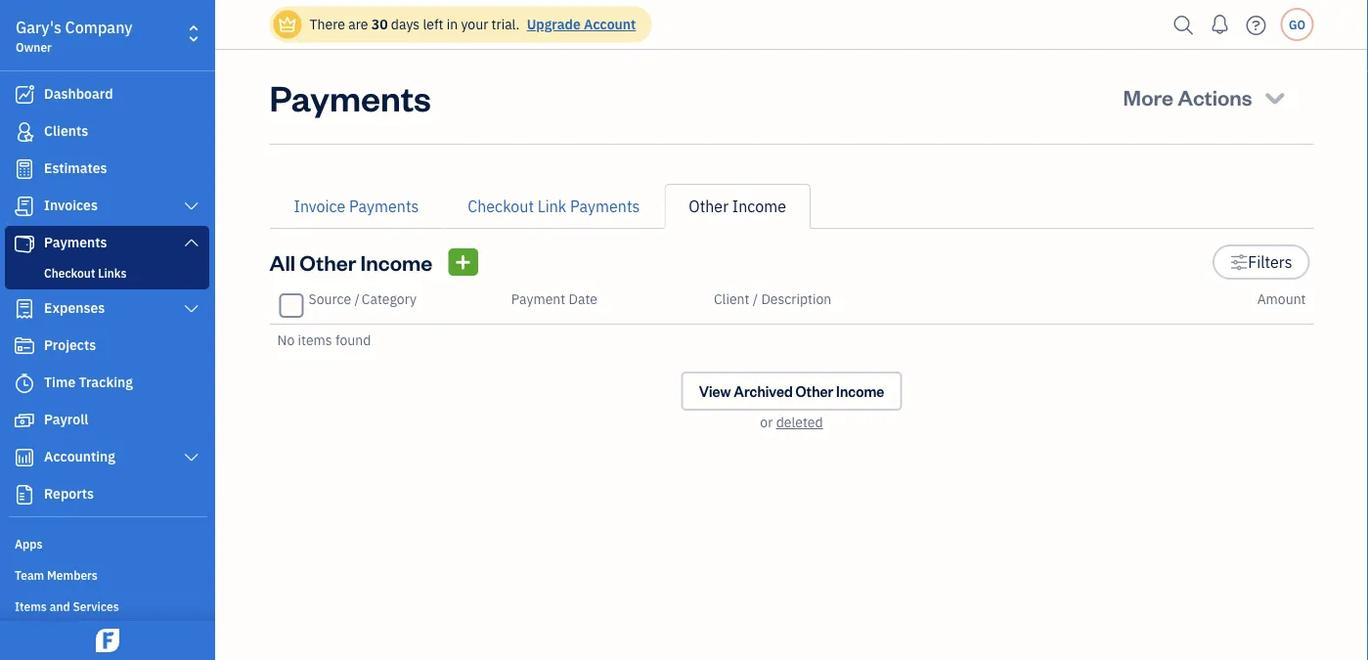 Task type: locate. For each thing, give the bounding box(es) containing it.
0 vertical spatial checkout
[[468, 196, 534, 217]]

items and services
[[15, 599, 119, 614]]

reports link
[[5, 477, 209, 513]]

0 vertical spatial income
[[732, 196, 786, 217]]

chevron large down image up reports link
[[182, 450, 201, 466]]

/
[[354, 290, 360, 308], [753, 290, 758, 308]]

0 horizontal spatial checkout
[[44, 265, 95, 281]]

project image
[[13, 336, 36, 356]]

2 vertical spatial other
[[796, 382, 834, 401]]

2 vertical spatial income
[[836, 382, 884, 401]]

date
[[569, 290, 598, 308]]

2 chevron large down image from the top
[[182, 235, 201, 250]]

invoice image
[[13, 197, 36, 216]]

1 / from the left
[[354, 290, 360, 308]]

1 horizontal spatial checkout
[[468, 196, 534, 217]]

clients link
[[5, 114, 209, 150]]

expenses link
[[5, 291, 209, 327]]

income
[[732, 196, 786, 217], [361, 248, 433, 276], [836, 382, 884, 401]]

1 vertical spatial other
[[300, 248, 356, 276]]

link
[[538, 196, 567, 217]]

checkout links link
[[9, 261, 205, 285]]

chevron large down image inside the "accounting" link
[[182, 450, 201, 466]]

2 horizontal spatial income
[[836, 382, 884, 401]]

invoice payments link
[[269, 184, 443, 229]]

1 vertical spatial income
[[361, 248, 433, 276]]

checkout inside main element
[[44, 265, 95, 281]]

expense image
[[13, 299, 36, 319]]

view archived other income link
[[681, 372, 902, 411]]

apps
[[15, 536, 42, 552]]

/ right source
[[354, 290, 360, 308]]

checkout link payments link
[[443, 184, 664, 229]]

actions
[[1178, 83, 1252, 111]]

other
[[689, 196, 729, 217], [300, 248, 356, 276], [796, 382, 834, 401]]

1 horizontal spatial income
[[732, 196, 786, 217]]

category
[[362, 290, 417, 308]]

payments right link
[[570, 196, 640, 217]]

left
[[423, 15, 443, 33]]

items and services link
[[5, 591, 209, 620]]

2 / from the left
[[753, 290, 758, 308]]

checkout link payments
[[468, 196, 640, 217]]

items
[[15, 599, 47, 614]]

projects link
[[5, 329, 209, 364]]

other up client
[[689, 196, 729, 217]]

no items found
[[277, 331, 371, 349]]

1 chevron large down image from the top
[[182, 199, 201, 214]]

amount
[[1257, 290, 1306, 308]]

go to help image
[[1241, 10, 1272, 40]]

links
[[98, 265, 127, 281]]

all other income
[[269, 248, 433, 276]]

checkout for checkout links
[[44, 265, 95, 281]]

other income
[[689, 196, 786, 217]]

found
[[335, 331, 371, 349]]

chevrondown image
[[1262, 83, 1289, 111]]

chevron large down image up chevron large down image
[[182, 235, 201, 250]]

0 horizontal spatial /
[[354, 290, 360, 308]]

0 vertical spatial other
[[689, 196, 729, 217]]

estimate image
[[13, 159, 36, 179]]

1 vertical spatial chevron large down image
[[182, 235, 201, 250]]

team members link
[[5, 559, 209, 589]]

checkout
[[468, 196, 534, 217], [44, 265, 95, 281]]

invoices link
[[5, 189, 209, 224]]

chevron large down image inside 'invoices' link
[[182, 199, 201, 214]]

client / description
[[714, 290, 832, 308]]

trial.
[[492, 15, 520, 33]]

items
[[298, 331, 332, 349]]

services
[[73, 599, 119, 614]]

dashboard
[[44, 85, 113, 103]]

payment date
[[511, 290, 598, 308]]

clients
[[44, 122, 88, 140]]

checkout inside "link"
[[468, 196, 534, 217]]

add new other income entry image
[[454, 250, 472, 274]]

owner
[[16, 39, 52, 55]]

accounting link
[[5, 440, 209, 475]]

checkout left link
[[468, 196, 534, 217]]

payments inside "link"
[[570, 196, 640, 217]]

freshbooks image
[[92, 629, 123, 652]]

3 chevron large down image from the top
[[182, 450, 201, 466]]

timer image
[[13, 374, 36, 393]]

0 vertical spatial chevron large down image
[[182, 199, 201, 214]]

report image
[[13, 485, 36, 505]]

checkout up expenses at top
[[44, 265, 95, 281]]

payroll
[[44, 410, 88, 428]]

chevron large down image down estimates link
[[182, 199, 201, 214]]

or deleted
[[760, 413, 823, 431]]

view
[[699, 382, 731, 401]]

dashboard image
[[13, 85, 36, 105]]

2 vertical spatial chevron large down image
[[182, 450, 201, 466]]

1 horizontal spatial other
[[689, 196, 729, 217]]

chevron large down image inside payments link
[[182, 235, 201, 250]]

checkout for checkout link payments
[[468, 196, 534, 217]]

description
[[761, 290, 832, 308]]

other up deleted
[[796, 382, 834, 401]]

payments up the checkout links
[[44, 233, 107, 251]]

deleted
[[776, 413, 823, 431]]

money image
[[13, 411, 36, 430]]

income inside view archived other income link
[[836, 382, 884, 401]]

1 horizontal spatial /
[[753, 290, 758, 308]]

payment
[[511, 290, 566, 308]]

filters button
[[1213, 245, 1310, 280]]

all
[[269, 248, 295, 276]]

payments inside main element
[[44, 233, 107, 251]]

settings image
[[1230, 250, 1248, 274]]

source
[[309, 290, 351, 308]]

days
[[391, 15, 420, 33]]

1 vertical spatial checkout
[[44, 265, 95, 281]]

time
[[44, 373, 76, 391]]

payroll link
[[5, 403, 209, 438]]

view archived other income
[[699, 382, 884, 401]]

chevron large down image
[[182, 199, 201, 214], [182, 235, 201, 250], [182, 450, 201, 466]]

other up source
[[300, 248, 356, 276]]

/ right client
[[753, 290, 758, 308]]

payments
[[269, 73, 431, 120], [349, 196, 419, 217], [570, 196, 640, 217], [44, 233, 107, 251]]



Task type: vqa. For each thing, say whether or not it's contained in the screenshot.
days
yes



Task type: describe. For each thing, give the bounding box(es) containing it.
chevron large down image for payments
[[182, 235, 201, 250]]

invoice payments
[[294, 196, 419, 217]]

dashboard link
[[5, 77, 209, 112]]

2 horizontal spatial other
[[796, 382, 834, 401]]

estimates
[[44, 159, 107, 177]]

go
[[1289, 17, 1306, 32]]

there are 30 days left in your trial. upgrade account
[[310, 15, 636, 33]]

income inside other income link
[[732, 196, 786, 217]]

client
[[714, 290, 750, 308]]

time tracking
[[44, 373, 133, 391]]

0 horizontal spatial other
[[300, 248, 356, 276]]

accounting
[[44, 447, 115, 466]]

crown image
[[277, 14, 298, 35]]

more actions button
[[1106, 73, 1306, 120]]

estimates link
[[5, 152, 209, 187]]

source / category
[[309, 290, 417, 308]]

30
[[371, 15, 388, 33]]

upgrade account link
[[523, 15, 636, 33]]

amount button
[[1257, 290, 1306, 308]]

payment image
[[13, 234, 36, 253]]

team members
[[15, 567, 98, 583]]

your
[[461, 15, 488, 33]]

chart image
[[13, 448, 36, 468]]

client image
[[13, 122, 36, 142]]

invoices
[[44, 196, 98, 214]]

in
[[447, 15, 458, 33]]

archived
[[734, 382, 793, 401]]

go button
[[1281, 8, 1314, 41]]

projects
[[44, 336, 96, 354]]

payments link
[[5, 226, 209, 261]]

/ for description
[[753, 290, 758, 308]]

chevron large down image for invoices
[[182, 199, 201, 214]]

chevron large down image for accounting
[[182, 450, 201, 466]]

more
[[1123, 83, 1174, 111]]

invoice
[[294, 196, 346, 217]]

payments right invoice
[[349, 196, 419, 217]]

team
[[15, 567, 44, 583]]

more actions
[[1123, 83, 1252, 111]]

search image
[[1168, 10, 1200, 40]]

payment date button
[[511, 290, 598, 308]]

company
[[65, 17, 133, 38]]

other income link
[[664, 184, 811, 229]]

account
[[584, 15, 636, 33]]

or
[[760, 413, 773, 431]]

expenses
[[44, 299, 105, 317]]

filters
[[1248, 252, 1292, 272]]

no
[[277, 331, 295, 349]]

reports
[[44, 485, 94, 503]]

are
[[348, 15, 368, 33]]

gary's company owner
[[16, 17, 133, 55]]

and
[[50, 599, 70, 614]]

main element
[[0, 0, 264, 660]]

tracking
[[79, 373, 133, 391]]

0 horizontal spatial income
[[361, 248, 433, 276]]

deleted link
[[776, 413, 823, 431]]

checkout links
[[44, 265, 127, 281]]

there
[[310, 15, 345, 33]]

payments down "are"
[[269, 73, 431, 120]]

time tracking link
[[5, 366, 209, 401]]

gary's
[[16, 17, 61, 38]]

/ for category
[[354, 290, 360, 308]]

notifications image
[[1204, 5, 1236, 44]]

members
[[47, 567, 98, 583]]

apps link
[[5, 528, 209, 557]]

chevron large down image
[[182, 301, 201, 317]]

upgrade
[[527, 15, 581, 33]]



